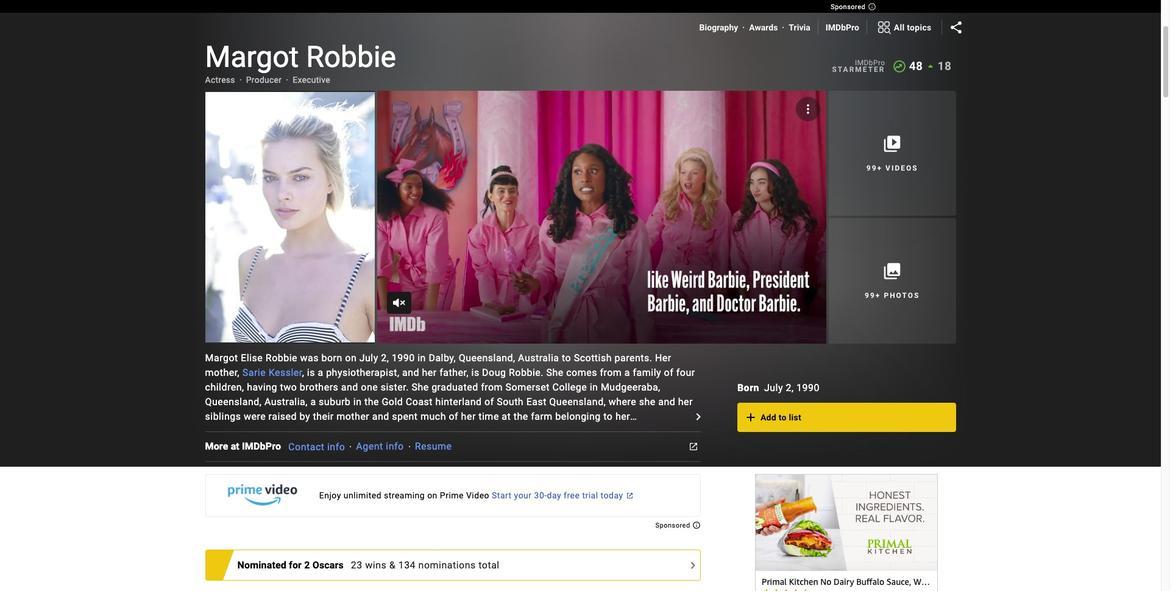 Task type: locate. For each thing, give the bounding box(es) containing it.
of down her on the right of the page
[[664, 367, 674, 378]]

free
[[564, 491, 580, 501]]

pursue down launch 'icon'
[[659, 454, 691, 466]]

is up the brothers
[[307, 367, 315, 378]]

in up the 2008-
[[272, 425, 280, 437]]

1990 inside margot elise robbie was born on july 2, 1990 in dalby, queensland, australia to scottish parents. her mother,
[[392, 352, 415, 364]]

2 is from the left
[[471, 367, 479, 378]]

at inside button
[[231, 441, 239, 452]]

to inside robbie rose to fame co-starring alongside
[[584, 484, 594, 495]]

she inside . she was nominated for a breakthrough performance mtv movie award, and numerous other awards.
[[372, 513, 390, 524]]

18
[[938, 59, 951, 73]]

to
[[562, 352, 571, 364], [603, 411, 613, 422], [779, 413, 787, 422], [404, 425, 413, 437], [554, 425, 563, 437], [647, 454, 656, 466], [584, 484, 594, 495]]

sister.
[[381, 381, 409, 393]]

more at imdbpro
[[205, 441, 281, 452]]

war
[[422, 542, 440, 554]]

long-
[[570, 440, 593, 451]]

imdbpro up 'opera,'
[[242, 441, 281, 452]]

1 info from the left
[[327, 441, 345, 452]]

a
[[318, 367, 323, 378], [625, 367, 630, 378], [310, 396, 316, 407], [481, 513, 487, 524], [492, 557, 498, 568]]

film, inside ", for which she was nominated for two logie awards. she set off to pursue hollywood opportunities, quickly landing the role of laura cameron on the short-lived abc series, . she made her big screen debut in the film,"
[[415, 484, 435, 495]]

of down melbourne,
[[448, 440, 458, 451]]

at down grandparents.
[[231, 441, 239, 452]]

she left married
[[205, 571, 222, 583]]

1 vertical spatial pursue
[[659, 454, 691, 466]]

margot up producer in the left of the page
[[205, 40, 299, 74]]

she up coast
[[412, 381, 429, 393]]

0 vertical spatial two
[[280, 381, 297, 393]]

robbie
[[306, 40, 396, 74], [266, 352, 297, 364], [317, 440, 349, 451], [527, 484, 559, 495], [410, 528, 442, 539]]

from down doug
[[481, 381, 503, 393]]

starred down entertainment.
[[205, 557, 238, 568]]

mother,
[[205, 367, 240, 378]]

on up the physiotherapist,
[[345, 352, 357, 364]]

in inside in 2016, she married
[[644, 557, 653, 568]]

1 horizontal spatial on
[[517, 469, 529, 481]]

1 vertical spatial film,
[[205, 513, 225, 524]]

robbie up kessler
[[266, 352, 297, 364]]

bay,
[[368, 571, 386, 583]]

to inside margot elise robbie was born on july 2, 1990 in dalby, queensland, australia to scottish parents. her mother,
[[562, 352, 571, 364]]

0 horizontal spatial group
[[205, 91, 375, 344]]

children,
[[205, 381, 244, 393]]

trivia button
[[789, 21, 810, 34]]

to right off
[[647, 454, 656, 466]]

for up founded
[[466, 513, 479, 524]]

starred left as on the bottom left of the page
[[538, 571, 571, 583]]

much
[[420, 411, 446, 422]]

, for and
[[439, 557, 441, 568]]

queensland, down children,
[[205, 396, 262, 407]]

0 horizontal spatial made
[[261, 484, 287, 495]]

the
[[364, 396, 379, 407], [514, 411, 528, 422], [385, 440, 399, 451], [553, 440, 567, 451], [395, 469, 409, 481], [532, 469, 546, 481], [398, 484, 412, 495], [393, 498, 408, 510], [375, 542, 390, 554]]

july right born
[[764, 382, 783, 394]]

1990 up sister.
[[392, 352, 415, 364]]

0 vertical spatial pursue
[[566, 425, 598, 437]]

imdbpro inside imdbpro starmeter
[[855, 58, 885, 67]]

parents.
[[615, 352, 652, 364]]

. down portraying
[[367, 513, 370, 524]]

nominated up 'laura'
[[439, 454, 488, 466]]

99+ inside 'button'
[[866, 164, 882, 172]]

1990 up list
[[797, 382, 820, 394]]

to inside ", for which she was nominated for two logie awards. she set off to pursue hollywood opportunities, quickly landing the role of laura cameron on the short-lived abc series, . she made her big screen debut in the film,"
[[647, 454, 656, 466]]

in left 2014,
[[371, 528, 380, 539]]

1 horizontal spatial at
[[502, 411, 511, 422]]

imdbpro for imdbpro starmeter
[[855, 58, 885, 67]]

australia inside , is a physiotherapist, and her father, is doug robbie. she comes from a family of four children, having two brothers and one sister. she graduated from somerset college in mudgeeraba, queensland, australia, a suburb in the gold coast hinterland of south east queensland, where she and her siblings were raised by their mother and spent much of her time at the farm belonging to her grandparents. in her late teens, she moved to melbourne, victoria, australia to pursue an acting career.
[[510, 425, 552, 437]]

see more awards and nominations image
[[685, 558, 700, 573]]

robbie inside in 2014, robbie founded her own production company, luckychap entertainment. she also appeared in the world war ii romantic-drama film,
[[410, 528, 442, 539]]

made inside ", for which she was nominated for two logie awards. she set off to pursue hollywood opportunities, quickly landing the role of laura cameron on the short-lived abc series, . she made her big screen debut in the film,"
[[261, 484, 287, 495]]

film, down production
[[527, 542, 547, 554]]

0 horizontal spatial 2,
[[381, 352, 389, 364]]

info down teens,
[[327, 441, 345, 452]]

1 horizontal spatial 1990
[[797, 382, 820, 394]]

in down 'oscars'
[[328, 571, 336, 583]]

contact
[[288, 441, 325, 452]]

0 horizontal spatial queensland,
[[205, 396, 262, 407]]

0 horizontal spatial two
[[280, 381, 297, 393]]

1 horizontal spatial from
[[600, 367, 622, 378]]

nominated down , portraying the role of naomi lapaglia in
[[414, 513, 463, 524]]

2 horizontal spatial in
[[644, 557, 653, 568]]

group
[[377, 91, 826, 344], [205, 91, 375, 344]]

made
[[261, 484, 287, 495], [464, 557, 490, 568]]

1 vertical spatial australia
[[510, 425, 552, 437]]

she up 2014,
[[372, 513, 390, 524]]

's oscar nominated film,
[[205, 498, 693, 524]]

kessler
[[269, 367, 302, 378]]

role inside ", for which she was nominated for two logie awards. she set off to pursue hollywood opportunities, quickly landing the role of laura cameron on the short-lived abc series, . she made her big screen debut in the film,"
[[412, 469, 430, 481]]

in right porter
[[644, 571, 652, 583]]

in down comes
[[590, 381, 598, 393]]

she down character
[[398, 454, 415, 466]]

in right 'debut'
[[386, 484, 395, 495]]

naomi
[[443, 498, 473, 510]]

coast
[[406, 396, 433, 407]]

launch image
[[686, 439, 701, 454]]

1 horizontal spatial group
[[377, 91, 826, 344]]

on inside ", for which she was nominated for two logie awards. she set off to pursue hollywood opportunities, quickly landing the role of laura cameron on the short-lived abc series, . she made her big screen debut in the film,"
[[517, 469, 529, 481]]

2 vertical spatial in
[[644, 557, 653, 568]]

drama
[[495, 542, 524, 554]]

australia up 'robbie.'
[[518, 352, 559, 364]]

pursue up long-
[[566, 425, 598, 437]]

1 horizontal spatial sponsored
[[831, 3, 868, 11]]

is left doug
[[471, 367, 479, 378]]

0 vertical spatial margot
[[205, 40, 299, 74]]

south inside , is a physiotherapist, and her father, is doug robbie. she comes from a family of four children, having two brothers and one sister. she graduated from somerset college in mudgeeraba, queensland, australia, a suburb in the gold coast hinterland of south east queensland, where she and her siblings were raised by their mother and spent much of her time at the farm belonging to her grandparents. in her late teens, she moved to melbourne, victoria, australia to pursue an acting career.
[[497, 396, 524, 407]]

0 vertical spatial made
[[261, 484, 287, 495]]

character
[[402, 440, 446, 451]]

her inside in 2014, robbie founded her own production company, luckychap entertainment. she also appeared in the world war ii romantic-drama film,
[[486, 528, 500, 539]]

oscar
[[614, 498, 641, 510]]

her left own
[[486, 528, 500, 539]]

's
[[604, 498, 611, 510]]

0 vertical spatial australia
[[518, 352, 559, 364]]

1 vertical spatial was
[[418, 454, 436, 466]]

she down cameo
[[518, 571, 536, 583]]

1 vertical spatial starred
[[538, 571, 571, 583]]

margot
[[205, 40, 299, 74], [205, 352, 238, 364]]

the up wins
[[375, 542, 390, 554]]

1 vertical spatial margot
[[205, 352, 238, 364]]

robbie down short-
[[527, 484, 559, 495]]

1 vertical spatial at
[[231, 441, 239, 452]]

of up . she was nominated for a breakthrough performance mtv movie award, and numerous other awards. on the bottom
[[431, 498, 440, 510]]

contact info
[[288, 441, 345, 452]]

born
[[737, 382, 759, 394]]

,
[[302, 367, 304, 378], [348, 454, 350, 466], [338, 498, 341, 510], [439, 557, 441, 568]]

imdbpro inside button
[[242, 441, 281, 452]]

south down 23 wins & 134 nominations total
[[412, 571, 439, 583]]

1 vertical spatial made
[[464, 557, 490, 568]]

margot inside margot elise robbie was born on july 2, 1990 in dalby, queensland, australia to scottish parents. her mother,
[[205, 352, 238, 364]]

in inside in 2014, robbie founded her own production company, luckychap entertainment. she also appeared in the world war ii romantic-drama film,
[[371, 528, 380, 539]]

awards.
[[335, 528, 371, 539]]

0 horizontal spatial on
[[345, 352, 357, 364]]

own
[[503, 528, 522, 539]]

0 vertical spatial role
[[412, 469, 430, 481]]

two up australia,
[[280, 381, 297, 393]]

2 info from the left
[[386, 441, 404, 452]]

was down character
[[418, 454, 436, 466]]

99+ for 99+ videos
[[866, 164, 882, 172]]

in left dalby,
[[418, 352, 426, 364]]

0 vertical spatial south
[[497, 396, 524, 407]]

0 vertical spatial 99+
[[866, 164, 882, 172]]

father,
[[439, 367, 469, 378]]

her inside ", for which she was nominated for two logie awards. she set off to pursue hollywood opportunities, quickly landing the role of laura cameron on the short-lived abc series, . she made her big screen debut in the film,"
[[290, 484, 304, 495]]

1 vertical spatial two
[[507, 454, 524, 466]]

in up married
[[241, 557, 249, 568]]

a down lapaglia at the left bottom of the page
[[481, 513, 487, 524]]

0 vertical spatial 2,
[[381, 352, 389, 364]]

99+ for 99+ photos
[[865, 291, 881, 300]]

australia
[[518, 352, 559, 364], [510, 425, 552, 437]]

was inside ", for which she was nominated for two logie awards. she set off to pursue hollywood opportunities, quickly landing the role of laura cameron on the short-lived abc series, . she made her big screen debut in the film,"
[[418, 454, 436, 466]]

australia,
[[264, 396, 308, 407]]

of inside ", for which she was nominated for two logie awards. she set off to pursue hollywood opportunities, quickly landing the role of laura cameron on the short-lived abc series, . she made her big screen debut in the film,"
[[432, 469, 442, 481]]

1 horizontal spatial two
[[507, 454, 524, 466]]

victoria,
[[470, 425, 508, 437]]

the down which
[[395, 469, 409, 481]]

at inside , is a physiotherapist, and her father, is doug robbie. she comes from a family of four children, having two brothers and one sister. she graduated from somerset college in mudgeeraba, queensland, australia, a suburb in the gold coast hinterland of south east queensland, where she and her siblings were raised by their mother and spent much of her time at the farm belonging to her grandparents. in her late teens, she moved to melbourne, victoria, australia to pursue an acting career.
[[502, 411, 511, 422]]

48
[[909, 59, 923, 73]]

the inside in 2014, robbie founded her own production company, luckychap entertainment. she also appeared in the world war ii romantic-drama film,
[[375, 542, 390, 554]]

to left list
[[779, 413, 787, 422]]

categories image
[[877, 20, 891, 35]]

queensland, up belonging
[[549, 396, 606, 407]]

all topics button
[[867, 18, 941, 37]]

add
[[760, 413, 776, 422]]

0 vertical spatial on
[[345, 352, 357, 364]]

and up entertainment.
[[239, 528, 256, 539]]

99+ inside button
[[865, 291, 881, 300]]

in right cameo
[[535, 557, 543, 568]]

0 vertical spatial was
[[300, 352, 319, 364]]

99+ left photos
[[865, 291, 881, 300]]

imdbpro left categories 'icon'
[[826, 23, 859, 32]]

0 horizontal spatial at
[[231, 441, 239, 452]]

the down moved
[[385, 440, 399, 451]]

0 horizontal spatial sponsored
[[655, 522, 692, 530]]

info
[[327, 441, 345, 452], [386, 441, 404, 452]]

1 horizontal spatial pursue
[[659, 454, 691, 466]]

1 vertical spatial 2,
[[786, 382, 794, 394]]

two inside , is a physiotherapist, and her father, is doug robbie. she comes from a family of four children, having two brothers and one sister. she graduated from somerset college in mudgeeraba, queensland, australia, a suburb in the gold coast hinterland of south east queensland, where she and her siblings were raised by their mother and spent much of her time at the farm belonging to her grandparents. in her late teens, she moved to melbourne, victoria, australia to pursue an acting career.
[[280, 381, 297, 393]]

. inside . she starred in
[[654, 542, 657, 554]]

1 horizontal spatial 2,
[[786, 382, 794, 394]]

to up comes
[[562, 352, 571, 364]]

set
[[614, 454, 629, 466]]

imdbpro for imdbpro
[[826, 23, 859, 32]]

opportunities,
[[256, 469, 320, 481]]

1 horizontal spatial july
[[764, 382, 783, 394]]

0 vertical spatial 1990
[[392, 352, 415, 364]]

at right time
[[502, 411, 511, 422]]

sponsored up the imdbpro button
[[831, 3, 868, 11]]

. left 30-
[[524, 484, 527, 495]]

sponsored up 2016,
[[655, 522, 692, 530]]

1 horizontal spatial south
[[497, 396, 524, 407]]

were
[[244, 411, 266, 422]]

. inside . she was nominated for a breakthrough performance mtv movie award, and numerous other awards.
[[367, 513, 370, 524]]

. inside ", for which she was nominated for two logie awards. she set off to pursue hollywood opportunities, quickly landing the role of laura cameron on the short-lived abc series, . she made her big screen debut in the film,"
[[236, 484, 238, 495]]

and right 2
[[313, 557, 335, 568]]

0 vertical spatial starred
[[205, 557, 238, 568]]

0 horizontal spatial july
[[359, 352, 378, 364]]

1 vertical spatial south
[[412, 571, 439, 583]]

in inside margot elise robbie was born on july 2, 1990 in dalby, queensland, australia to scottish parents. her mother,
[[418, 352, 426, 364]]

99+ videos button
[[829, 91, 956, 216]]

1 vertical spatial 1990
[[797, 382, 820, 394]]

and inside . she was nominated for a breakthrough performance mtv movie award, and numerous other awards.
[[239, 528, 256, 539]]

in
[[418, 352, 426, 364], [590, 381, 598, 393], [353, 396, 362, 407], [542, 440, 550, 451], [386, 484, 395, 495], [518, 498, 526, 510], [364, 542, 372, 554], [241, 557, 249, 568], [535, 557, 543, 568], [328, 571, 336, 583], [644, 571, 652, 583]]

on up your at bottom
[[517, 469, 529, 481]]

0 vertical spatial in
[[272, 425, 280, 437]]

robbie inside "from 2008-2010, robbie played the character of donna freedman in the long-running australian soap opera,"
[[317, 440, 349, 451]]

0 vertical spatial imdbpro
[[826, 23, 859, 32]]

series,
[[623, 469, 653, 481]]

. for . she starred in
[[654, 542, 657, 554]]

robbie down teens,
[[317, 440, 349, 451]]

nominated inside 's oscar nominated film,
[[644, 498, 693, 510]]

south
[[497, 396, 524, 407], [412, 571, 439, 583]]

1 is from the left
[[307, 367, 315, 378]]

four
[[676, 367, 695, 378]]

, portraying the role of naomi lapaglia in
[[338, 498, 529, 510]]

laura
[[445, 469, 470, 481]]

0 horizontal spatial info
[[327, 441, 345, 452]]

to down spent
[[404, 425, 413, 437]]

her down dalby,
[[422, 367, 437, 378]]

, inside ", for which she was nominated for two logie awards. she set off to pursue hollywood opportunities, quickly landing the role of laura cameron on the short-lived abc series, . she made her big screen debut in the film,"
[[348, 454, 350, 466]]

0 horizontal spatial film,
[[205, 513, 225, 524]]

nominated
[[237, 559, 286, 571]]

2 vertical spatial film,
[[527, 542, 547, 554]]

running
[[593, 440, 628, 451]]

1 vertical spatial sponsored
[[655, 522, 692, 530]]

oscars
[[312, 559, 344, 571]]

in inside . she starred in
[[241, 557, 249, 568]]

0 horizontal spatial 1990
[[392, 352, 415, 364]]

graduated
[[432, 381, 478, 393]]

2 vertical spatial imdbpro
[[242, 441, 281, 452]]

1 vertical spatial nominated
[[644, 498, 693, 510]]

biography
[[699, 23, 738, 32]]

0 vertical spatial at
[[502, 411, 511, 422]]

imdbpro left popularity up image
[[855, 58, 885, 67]]

0 horizontal spatial pursue
[[566, 425, 598, 437]]

debut
[[358, 484, 384, 495]]

she inside ", for which she was nominated for two logie awards. she set off to pursue hollywood opportunities, quickly landing the role of laura cameron on the short-lived abc series, . she made her big screen debut in the film,"
[[398, 454, 415, 466]]

0 horizontal spatial was
[[300, 352, 319, 364]]

0 horizontal spatial in
[[272, 425, 280, 437]]

1 horizontal spatial queensland,
[[459, 352, 515, 364]]

1 horizontal spatial info
[[386, 441, 404, 452]]

videos
[[886, 164, 918, 172]]

south down the somerset
[[497, 396, 524, 407]]

australia down farm
[[510, 425, 552, 437]]

in for in 2016, she married
[[644, 557, 653, 568]]

one
[[361, 381, 378, 393]]

. down luckychap
[[654, 542, 657, 554]]

college
[[552, 381, 587, 393]]

in left 2016,
[[644, 557, 653, 568]]

1 horizontal spatial is
[[471, 367, 479, 378]]

by
[[300, 411, 310, 422]]

she
[[546, 367, 564, 378], [412, 381, 429, 393], [594, 454, 612, 466], [241, 484, 258, 495], [372, 513, 390, 524], [276, 542, 293, 554], [660, 542, 677, 554], [518, 571, 536, 583]]

2 vertical spatial nominated
[[414, 513, 463, 524]]

robbie up war at the bottom
[[410, 528, 442, 539]]

in up the breakthrough
[[518, 498, 526, 510]]

1 vertical spatial in
[[371, 528, 380, 539]]

nominated down starring
[[644, 498, 693, 510]]

romantic-
[[451, 542, 495, 554]]

info down moved
[[386, 441, 404, 452]]

2 horizontal spatial film,
[[527, 542, 547, 554]]

trial
[[582, 491, 598, 501]]

2, up list
[[786, 382, 794, 394]]

for up cameron
[[491, 454, 504, 466]]

share on social media image
[[949, 20, 963, 35]]

margot robbie image
[[205, 92, 375, 343]]

1 horizontal spatial was
[[392, 513, 411, 524]]

0 vertical spatial nominated
[[439, 454, 488, 466]]

family
[[633, 367, 661, 378]]

lived
[[576, 469, 598, 481]]

2,
[[381, 352, 389, 364], [786, 382, 794, 394]]

start your 30-day free trial today link
[[205, 474, 701, 517]]

0 vertical spatial film,
[[415, 484, 435, 495]]

july inside margot elise robbie was born on july 2, 1990 in dalby, queensland, australia to scottish parents. her mother,
[[359, 352, 378, 364]]

2 margot from the top
[[205, 352, 238, 364]]

spent
[[392, 411, 418, 422]]

0 vertical spatial from
[[600, 367, 622, 378]]

to up an
[[603, 411, 613, 422]]

quickly
[[323, 469, 355, 481]]

photos
[[884, 291, 920, 300]]

0 horizontal spatial starred
[[205, 557, 238, 568]]

1 vertical spatial 99+
[[865, 291, 881, 300]]

0 vertical spatial july
[[359, 352, 378, 364]]

1 horizontal spatial film,
[[415, 484, 435, 495]]

, inside , is a physiotherapist, and her father, is doug robbie. she comes from a family of four children, having two brothers and one sister. she graduated from somerset college in mudgeeraba, queensland, australia, a suburb in the gold coast hinterland of south east queensland, where she and her siblings were raised by their mother and spent much of her time at the farm belonging to her grandparents. in her late teens, she moved to melbourne, victoria, australia to pursue an acting career.
[[302, 367, 304, 378]]

awards button
[[749, 21, 778, 34]]

queensland,
[[459, 352, 515, 364], [205, 396, 262, 407], [549, 396, 606, 407]]

a down the brothers
[[310, 396, 316, 407]]

info for contact info
[[327, 441, 345, 452]]

add to list button
[[737, 403, 956, 432]]

producer
[[246, 75, 282, 85]]

1 vertical spatial imdbpro
[[855, 58, 885, 67]]

was left born
[[300, 352, 319, 364]]

the up 2014,
[[393, 498, 408, 510]]

opera,
[[230, 454, 259, 466]]

1 vertical spatial from
[[481, 381, 503, 393]]

in up logie
[[542, 440, 550, 451]]

, for for
[[348, 454, 350, 466]]

1 vertical spatial on
[[517, 469, 529, 481]]

0 horizontal spatial from
[[481, 381, 503, 393]]

margot for margot elise robbie was born on july 2, 1990 in dalby, queensland, australia to scottish parents. her mother,
[[205, 352, 238, 364]]

siblings
[[205, 411, 241, 422]]

in up wins
[[364, 542, 372, 554]]

0 horizontal spatial is
[[307, 367, 315, 378]]

was inside . she was nominated for a breakthrough performance mtv movie award, and numerous other awards.
[[392, 513, 411, 524]]

margot robbie is barbie. ryan gosling is ken. what more could you want from a movie? how about kate mckinnon, issa rae, and hari nef all playing barbie variations, like weird barbie, president barbie, and doctor barbie. plus, kingsley ben-adir, simu liu, and ncuti gatwa are all playing kens. will ferrell plays the ceo of mattel, the company who first brought us barbie and her dreamhouse. the film focuses on what happens when the perfect doll has an existential crisis, and mattel's pursuit to stop barbie from changing the real world forever. greta gerwig ('lady bird') directs a script she co-wrote with partner and fellow filmmaker noah baumbach ('marriage story'). drop by the dreamhouse in your pink convertible when the movie premieres in july 2023. image
[[377, 91, 826, 344]]

, for portraying
[[338, 498, 341, 510]]

2, inside margot elise robbie was born on july 2, 1990 in dalby, queensland, australia to scottish parents. her mother,
[[381, 352, 389, 364]]

2 horizontal spatial was
[[418, 454, 436, 466]]

1 margot from the top
[[205, 40, 299, 74]]

film, up award,
[[205, 513, 225, 524]]

her
[[422, 367, 437, 378], [678, 396, 693, 407], [461, 411, 476, 422], [615, 411, 630, 422], [283, 425, 298, 437], [290, 484, 304, 495], [486, 528, 500, 539]]

30-
[[534, 491, 547, 501]]

2 vertical spatial was
[[392, 513, 411, 524]]

1 horizontal spatial in
[[371, 528, 380, 539]]



Task type: describe. For each thing, give the bounding box(es) containing it.
of inside "from 2008-2010, robbie played the character of donna freedman in the long-running australian soap opera,"
[[448, 440, 458, 451]]

info for agent info
[[386, 441, 404, 452]]

numerous
[[259, 528, 305, 539]]

her
[[655, 352, 671, 364]]

and up moved
[[372, 411, 389, 422]]

alongside
[[205, 498, 250, 510]]

in inside "from 2008-2010, robbie played the character of donna freedman in the long-running australian soap opera,"
[[542, 440, 550, 451]]

video autoplay preference image
[[801, 102, 815, 116]]

movie
[[641, 513, 669, 524]]

hollywood
[[205, 469, 254, 481]]

. she starred in
[[205, 542, 677, 568]]

as
[[574, 571, 585, 583]]

ii
[[442, 542, 448, 554]]

a up mudgeeraba,
[[625, 367, 630, 378]]

popularity up image
[[892, 59, 907, 74]]

the down "one"
[[364, 396, 379, 407]]

big
[[307, 484, 321, 495]]

starred inside . she starred in
[[205, 557, 238, 568]]

all
[[894, 22, 905, 32]]

2008-
[[263, 440, 289, 451]]

dalby,
[[429, 352, 456, 364]]

was inside margot elise robbie was born on july 2, 1990 in dalby, queensland, australia to scottish parents. her mother,
[[300, 352, 319, 364]]

1 horizontal spatial made
[[464, 557, 490, 568]]

, for is
[[302, 367, 304, 378]]

from
[[236, 440, 260, 451]]

teens,
[[321, 425, 348, 437]]

her down the where
[[615, 411, 630, 422]]

all topics
[[894, 22, 931, 32]]

in inside ", for which she was nominated for two logie awards. she set off to pursue hollywood opportunities, quickly landing the role of laura cameron on the short-lived abc series, . she made her big screen debut in the film,"
[[386, 484, 395, 495]]

film, inside in 2014, robbie founded her own production company, luckychap entertainment. she also appeared in the world war ii romantic-drama film,
[[527, 542, 547, 554]]

margot elise robbie was born on july 2, 1990 in dalby, queensland, australia to scottish parents. her mother,
[[205, 352, 671, 378]]

played
[[352, 440, 382, 451]]

23 wins & 134 nominations total
[[351, 560, 500, 571]]

she down hollywood
[[241, 484, 258, 495]]

resume
[[415, 441, 452, 452]]

robbie inside margot elise robbie was born on july 2, 1990 in dalby, queensland, australia to scottish parents. her mother,
[[266, 352, 297, 364]]

resume button
[[415, 441, 452, 452]]

she inside in 2016, she married
[[205, 571, 222, 583]]

for down played
[[353, 454, 366, 466]]

off
[[631, 454, 644, 466]]

australia.
[[474, 571, 518, 583]]

an
[[600, 425, 612, 437]]

for inside button
[[289, 559, 302, 571]]

starmeter
[[832, 65, 885, 74]]

agent info button
[[356, 441, 404, 452]]

agent
[[356, 441, 383, 452]]

99+ videos
[[866, 164, 918, 172]]

and down the physiotherapist,
[[341, 381, 358, 393]]

born
[[321, 352, 342, 364]]

cameo
[[501, 557, 532, 568]]

acting
[[614, 425, 643, 437]]

the down logie
[[532, 469, 546, 481]]

for inside . she was nominated for a breakthrough performance mtv movie award, and numerous other awards.
[[466, 513, 479, 524]]

the up , portraying the role of naomi lapaglia in
[[398, 484, 412, 495]]

film, inside 's oscar nominated film,
[[205, 513, 225, 524]]

career.
[[205, 440, 236, 451]]

in inside in 2014, robbie founded her own production company, luckychap entertainment. she also appeared in the world war ii romantic-drama film,
[[364, 542, 372, 554]]

1 horizontal spatial starred
[[538, 571, 571, 583]]

she down mudgeeraba,
[[639, 396, 656, 407]]

nominated inside . she was nominated for a breakthrough performance mtv movie award, and numerous other awards.
[[414, 513, 463, 524]]

wales,
[[442, 571, 472, 583]]

awards.
[[554, 454, 592, 466]]

watch all about 'barbie' element
[[377, 91, 826, 344]]

cameron
[[473, 469, 515, 481]]

she up college
[[546, 367, 564, 378]]

and down family
[[658, 396, 675, 407]]

awards
[[749, 23, 778, 32]]

robbie inside robbie rose to fame co-starring alongside
[[527, 484, 559, 495]]

imdbpro button
[[826, 21, 859, 34]]

queensland, inside margot elise robbie was born on july 2, 1990 in dalby, queensland, australia to scottish parents. her mother,
[[459, 352, 515, 364]]

in up mother
[[353, 396, 362, 407]]

. for .
[[524, 484, 527, 495]]

landing
[[358, 469, 392, 481]]

having
[[247, 381, 277, 393]]

abc
[[601, 469, 620, 481]]

nominated inside ", for which she was nominated for two logie awards. she set off to pursue hollywood opportunities, quickly landing the role of laura cameron on the short-lived abc series, . she made her big screen debut in the film,"
[[439, 454, 488, 466]]

the up "awards."
[[553, 440, 567, 451]]

contact info button
[[288, 441, 345, 452]]

add to list
[[760, 413, 801, 422]]

the left farm
[[514, 411, 528, 422]]

more
[[205, 441, 228, 452]]

trivia
[[789, 23, 810, 32]]

entertainment.
[[205, 542, 273, 554]]

. for . she was nominated for a breakthrough performance mtv movie award, and numerous other awards.
[[367, 513, 370, 524]]

hinterland
[[435, 396, 482, 407]]

0 vertical spatial sponsored
[[831, 3, 868, 11]]

brothers
[[300, 381, 338, 393]]

1 vertical spatial july
[[764, 382, 783, 394]]

in 2016, she married
[[205, 557, 681, 583]]

elise
[[241, 352, 263, 364]]

23
[[351, 560, 362, 571]]

from 2008-2010, robbie played the character of donna freedman in the long-running australian soap opera,
[[205, 440, 677, 466]]

a inside . she was nominated for a breakthrough performance mtv movie award, and numerous other awards.
[[481, 513, 487, 524]]

imdbpro starmeter
[[832, 58, 885, 74]]

margot for margot robbie
[[205, 40, 299, 74]]

raised
[[269, 411, 297, 422]]

she down running
[[594, 454, 612, 466]]

australia inside margot elise robbie was born on july 2, 1990 in dalby, queensland, australia to scottish parents. her mother,
[[518, 352, 559, 364]]

other
[[308, 528, 332, 539]]

which
[[369, 454, 396, 466]]

her down hinterland
[[461, 411, 476, 422]]

world
[[392, 542, 419, 554]]

a up australia.
[[492, 557, 498, 568]]

day
[[547, 491, 561, 501]]

two inside ", for which she was nominated for two logie awards. she set off to pursue hollywood opportunities, quickly landing the role of laura cameron on the short-lived abc series, . she made her big screen debut in the film,"
[[507, 454, 524, 466]]

her down raised
[[283, 425, 298, 437]]

somerset
[[506, 381, 550, 393]]

video player application
[[377, 91, 826, 344]]

nominated for 2 oscars button
[[237, 558, 351, 573]]

her down four
[[678, 396, 693, 407]]

where
[[609, 396, 636, 407]]

production
[[525, 528, 575, 539]]

co-
[[623, 484, 637, 495]]

in for in 2014, robbie founded her own production company, luckychap entertainment. she also appeared in the world war ii romantic-drama film,
[[371, 528, 380, 539]]

she inside in 2014, robbie founded her own production company, luckychap entertainment. she also appeared in the world war ii romantic-drama film,
[[276, 542, 293, 554]]

1 vertical spatial role
[[410, 498, 428, 510]]

add image
[[743, 410, 758, 425]]

on inside margot elise robbie was born on july 2, 1990 in dalby, queensland, australia to scottish parents. her mother,
[[345, 352, 357, 364]]

time
[[479, 411, 499, 422]]

in inside , is a physiotherapist, and her father, is doug robbie. she comes from a family of four children, having two brothers and one sister. she graduated from somerset college in mudgeeraba, queensland, australia, a suburb in the gold coast hinterland of south east queensland, where she and her siblings were raised by their mother and spent much of her time at the farm belonging to her grandparents. in her late teens, she moved to melbourne, victoria, australia to pursue an acting career.
[[272, 425, 280, 437]]

award,
[[205, 528, 236, 539]]

and up sister.
[[402, 367, 419, 378]]

a up the brothers
[[318, 367, 323, 378]]

today
[[601, 491, 623, 501]]

executive
[[293, 75, 330, 85]]

she down mother
[[351, 425, 367, 437]]

appeared
[[318, 542, 361, 554]]

2
[[304, 559, 310, 571]]

she inside . she starred in
[[660, 542, 677, 554]]

2010,
[[289, 440, 314, 451]]

east
[[526, 396, 547, 407]]

volume off image
[[392, 295, 406, 310]]

in 2014, robbie founded her own production company, luckychap entertainment. she also appeared in the world war ii romantic-drama film,
[[205, 528, 674, 554]]

pursue inside , is a physiotherapist, and her father, is doug robbie. she comes from a family of four children, having two brothers and one sister. she graduated from somerset college in mudgeeraba, queensland, australia, a suburb in the gold coast hinterland of south east queensland, where she and her siblings were raised by their mother and spent much of her time at the farm belonging to her grandparents. in her late teens, she moved to melbourne, victoria, australia to pursue an acting career.
[[566, 425, 598, 437]]

robbie up "executive"
[[306, 40, 396, 74]]

married
[[224, 571, 260, 583]]

to down belonging
[[554, 425, 563, 437]]

pursue inside ", for which she was nominated for two logie awards. she set off to pursue hollywood opportunities, quickly landing the role of laura cameron on the short-lived abc series, . she made her big screen debut in the film,"
[[659, 454, 691, 466]]

to inside add to list button
[[779, 413, 787, 422]]

of down hinterland
[[449, 411, 458, 422]]

and up "wales,"
[[444, 557, 461, 568]]

start
[[492, 491, 512, 501]]

start your 30-day free trial today
[[492, 491, 623, 501]]

scottish
[[574, 352, 612, 364]]

of up time
[[485, 396, 494, 407]]

99+ photos button
[[829, 218, 956, 344]]

wins
[[365, 560, 387, 571]]

0 horizontal spatial south
[[412, 571, 439, 583]]

arrow drop up image
[[923, 59, 938, 74]]

. she was nominated for a breakthrough performance mtv movie award, and numerous other awards.
[[205, 513, 669, 539]]

jane
[[587, 571, 610, 583]]

2 horizontal spatial queensland,
[[549, 396, 606, 407]]

comes
[[566, 367, 597, 378]]

biography button
[[699, 21, 738, 34]]



Task type: vqa. For each thing, say whether or not it's contained in the screenshot.
7
no



